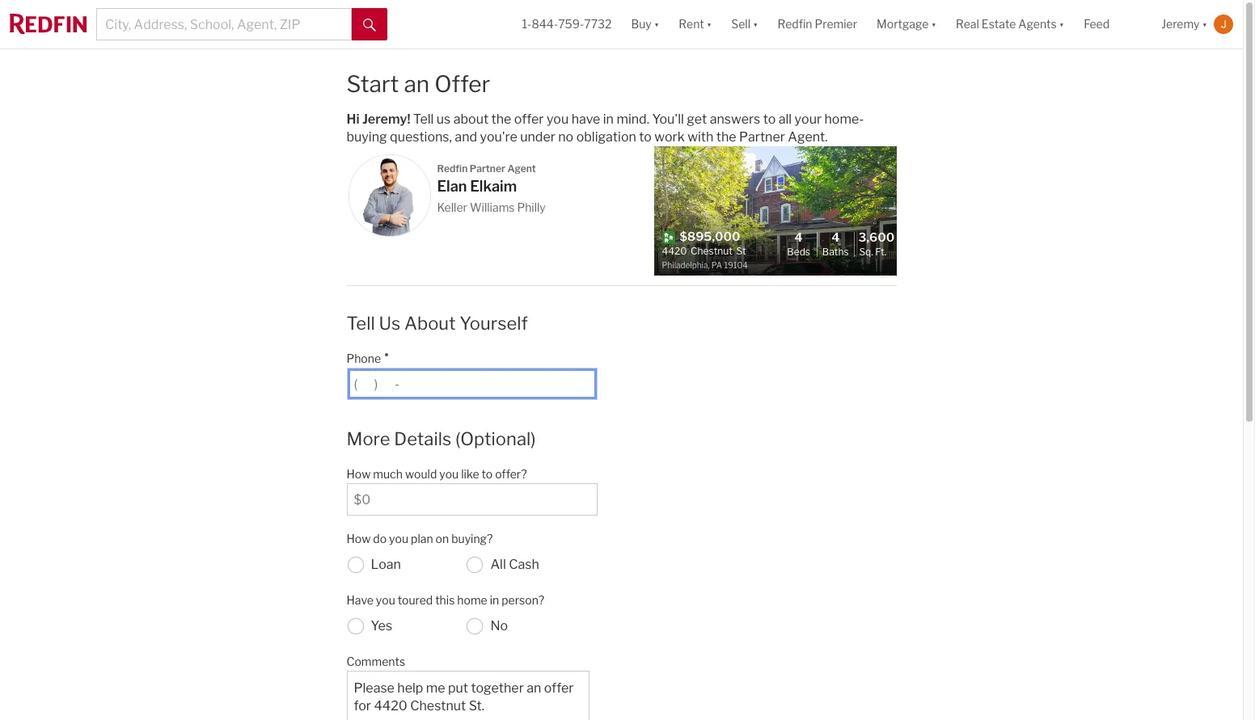 Task type: vqa. For each thing, say whether or not it's contained in the screenshot.
like
yes



Task type: locate. For each thing, give the bounding box(es) containing it.
agent.
[[788, 130, 828, 145]]

in
[[603, 112, 614, 127], [490, 593, 499, 607]]

partner down all on the top right of page
[[739, 130, 785, 145]]

more details (optional)
[[347, 429, 536, 450]]

elkaim
[[470, 178, 517, 195]]

rent ▾
[[679, 17, 712, 31]]

4 up baths
[[832, 230, 840, 245]]

in right home
[[490, 593, 499, 607]]

2 vertical spatial to
[[482, 467, 493, 481]]

obligation
[[576, 130, 636, 145]]

tell for us
[[347, 313, 375, 334]]

to
[[763, 112, 776, 127], [639, 130, 652, 145], [482, 467, 493, 481]]

in inside tell us about the offer you have in mind.       you'll get answers to all your home- buying questions,       and you're under no obligation to work with the partner agent.
[[603, 112, 614, 127]]

0 vertical spatial redfin
[[778, 17, 813, 31]]

work
[[655, 130, 685, 145]]

19104
[[724, 260, 748, 270]]

0 horizontal spatial to
[[482, 467, 493, 481]]

buy ▾ button
[[631, 0, 659, 49]]

4 inside 4 baths
[[832, 230, 840, 245]]

your
[[795, 112, 822, 127]]

yourself
[[460, 313, 528, 334]]

0 vertical spatial how
[[347, 467, 371, 481]]

you inside tell us about the offer you have in mind.       you'll get answers to all your home- buying questions,       and you're under no obligation to work with the partner agent.
[[547, 112, 569, 127]]

user photo image
[[1214, 15, 1234, 34]]

1 vertical spatial how
[[347, 532, 371, 546]]

0 horizontal spatial redfin
[[437, 163, 468, 175]]

the down answers
[[716, 130, 737, 145]]

on
[[436, 532, 449, 546]]

feed
[[1084, 17, 1110, 31]]

offer
[[435, 70, 490, 98]]

hi jeremy!
[[347, 112, 413, 127]]

1 vertical spatial redfin
[[437, 163, 468, 175]]

Comments text field
[[354, 680, 582, 721]]

1 4 from the left
[[795, 230, 803, 245]]

0 horizontal spatial the
[[492, 112, 512, 127]]

▾ left the user photo
[[1203, 17, 1208, 31]]

agent
[[508, 163, 536, 175]]

tell us about yourself
[[347, 313, 528, 334]]

1 vertical spatial partner
[[470, 163, 506, 175]]

tell left us
[[347, 313, 375, 334]]

▾ right buy
[[654, 17, 659, 31]]

0 vertical spatial in
[[603, 112, 614, 127]]

759-
[[558, 17, 584, 31]]

1 horizontal spatial in
[[603, 112, 614, 127]]

▾ inside sell ▾ dropdown button
[[753, 17, 758, 31]]

yes
[[371, 619, 392, 634]]

premier
[[815, 17, 858, 31]]

2 how from the top
[[347, 532, 371, 546]]

4 for 4 beds
[[795, 230, 803, 245]]

real
[[956, 17, 980, 31]]

tell up questions,
[[413, 112, 434, 127]]

buy ▾ button
[[622, 0, 669, 49]]

rent ▾ button
[[669, 0, 722, 49]]

how much would you like to offer? element
[[347, 459, 589, 483]]

mortgage ▾ button
[[877, 0, 937, 49]]

in up obligation
[[603, 112, 614, 127]]

▾ inside mortgage ▾ dropdown button
[[931, 17, 937, 31]]

mortgage ▾
[[877, 17, 937, 31]]

0 horizontal spatial in
[[490, 593, 499, 607]]

mind.
[[617, 112, 650, 127]]

rent
[[679, 17, 704, 31]]

1 vertical spatial to
[[639, 130, 652, 145]]

you right do
[[389, 532, 409, 546]]

1 how from the top
[[347, 467, 371, 481]]

▾ right agents on the top of page
[[1059, 17, 1065, 31]]

comments
[[347, 655, 405, 669]]

baths
[[823, 246, 849, 258]]

details
[[394, 429, 452, 450]]

3,600
[[859, 230, 895, 245]]

how
[[347, 467, 371, 481], [347, 532, 371, 546]]

to left all on the top right of page
[[763, 112, 776, 127]]

get
[[687, 112, 707, 127]]

all cash
[[491, 557, 539, 573]]

beds
[[787, 246, 811, 258]]

2 ▾ from the left
[[707, 17, 712, 31]]

▾ inside rent ▾ dropdown button
[[707, 17, 712, 31]]

4420 chestnut st philadelphia , pa 19104
[[662, 245, 748, 270]]

4 inside 4 beds
[[795, 230, 803, 245]]

1 vertical spatial in
[[490, 593, 499, 607]]

tell inside tell us about the offer you have in mind.       you'll get answers to all your home- buying questions,       and you're under no obligation to work with the partner agent.
[[413, 112, 434, 127]]

1-844-759-7732 link
[[522, 17, 612, 31]]

redfin inside button
[[778, 17, 813, 31]]

0 vertical spatial partner
[[739, 130, 785, 145]]

(optional)
[[455, 429, 536, 450]]

submit search image
[[363, 18, 376, 31]]

rent ▾ button
[[679, 0, 712, 49]]

to down mind.
[[639, 130, 652, 145]]

0 horizontal spatial partner
[[470, 163, 506, 175]]

▾ inside buy ▾ dropdown button
[[654, 17, 659, 31]]

mortgage
[[877, 17, 929, 31]]

1 horizontal spatial tell
[[413, 112, 434, 127]]

▾ right sell
[[753, 17, 758, 31]]

redfin up "elan"
[[437, 163, 468, 175]]

about
[[404, 313, 456, 334]]

▾ right mortgage
[[931, 17, 937, 31]]

offer
[[514, 112, 544, 127]]

▾ for rent ▾
[[707, 17, 712, 31]]

with
[[688, 130, 714, 145]]

redfin premier button
[[768, 0, 867, 49]]

4
[[795, 230, 803, 245], [832, 230, 840, 245]]

0 vertical spatial to
[[763, 112, 776, 127]]

▾ inside real estate agents ▾ link
[[1059, 17, 1065, 31]]

1 horizontal spatial partner
[[739, 130, 785, 145]]

toured
[[398, 593, 433, 607]]

tell
[[413, 112, 434, 127], [347, 313, 375, 334]]

4 up beds
[[795, 230, 803, 245]]

how left "much"
[[347, 467, 371, 481]]

▾ for buy ▾
[[654, 17, 659, 31]]

3 ▾ from the left
[[753, 17, 758, 31]]

0 horizontal spatial tell
[[347, 313, 375, 334]]

4420
[[662, 245, 687, 257]]

▾ for sell ▾
[[753, 17, 758, 31]]

2 4 from the left
[[832, 230, 840, 245]]

jeremy!
[[362, 112, 411, 127]]

the up you're
[[492, 112, 512, 127]]

1 ▾ from the left
[[654, 17, 659, 31]]

▾ right the rent
[[707, 17, 712, 31]]

williams
[[470, 201, 515, 214]]

0 horizontal spatial 4
[[795, 230, 803, 245]]

partner
[[739, 130, 785, 145], [470, 163, 506, 175]]

redfin left premier
[[778, 17, 813, 31]]

0 vertical spatial tell
[[413, 112, 434, 127]]

home-
[[825, 112, 864, 127]]

real estate agents ▾ button
[[946, 0, 1074, 49]]

the
[[492, 112, 512, 127], [716, 130, 737, 145]]

1 vertical spatial the
[[716, 130, 737, 145]]

about
[[454, 112, 489, 127]]

5 ▾ from the left
[[1059, 17, 1065, 31]]

redfin inside redfin partner agent elan elkaim keller williams philly
[[437, 163, 468, 175]]

agents
[[1019, 17, 1057, 31]]

jeremy
[[1162, 17, 1200, 31]]

1 horizontal spatial 4
[[832, 230, 840, 245]]

you'll
[[652, 112, 684, 127]]

to right like
[[482, 467, 493, 481]]

4 ▾ from the left
[[931, 17, 937, 31]]

phone. required field. element
[[347, 344, 589, 368]]

1 horizontal spatial redfin
[[778, 17, 813, 31]]

partner inside tell us about the offer you have in mind.       you'll get answers to all your home- buying questions,       and you're under no obligation to work with the partner agent.
[[739, 130, 785, 145]]

you up no
[[547, 112, 569, 127]]

1 horizontal spatial to
[[639, 130, 652, 145]]

1 vertical spatial tell
[[347, 313, 375, 334]]

6 ▾ from the left
[[1203, 17, 1208, 31]]

partner up elkaim on the top left of the page
[[470, 163, 506, 175]]

sq.
[[859, 246, 873, 258]]

have you toured this home in person?
[[347, 593, 545, 607]]

redfin partner agent elan elkaim keller williams philly
[[437, 163, 546, 214]]

how left do
[[347, 532, 371, 546]]

more
[[347, 429, 390, 450]]

City, Address, School, Agent, ZIP search field
[[96, 8, 352, 40]]



Task type: describe. For each thing, give the bounding box(es) containing it.
have
[[347, 593, 374, 607]]

like
[[461, 467, 479, 481]]

plan
[[411, 532, 433, 546]]

buy ▾
[[631, 17, 659, 31]]

would
[[405, 467, 437, 481]]

this
[[435, 593, 455, 607]]

person?
[[502, 593, 545, 607]]

you right have
[[376, 593, 395, 607]]

how do you plan on buying? element
[[347, 524, 589, 548]]

4 baths
[[823, 230, 849, 258]]

how do you plan on buying?
[[347, 532, 493, 546]]

tell for us
[[413, 112, 434, 127]]

all
[[779, 112, 792, 127]]

partner inside redfin partner agent elan elkaim keller williams philly
[[470, 163, 506, 175]]

sell ▾ button
[[722, 0, 768, 49]]

an
[[404, 70, 430, 98]]

4 beds
[[787, 230, 811, 258]]

comments element
[[347, 647, 889, 671]]

no
[[558, 130, 574, 145]]

ft.
[[876, 246, 887, 258]]

have you toured this home in person? element
[[347, 585, 589, 610]]

7732
[[584, 17, 612, 31]]

1-844-759-7732
[[522, 17, 612, 31]]

st
[[737, 245, 746, 257]]

home
[[457, 593, 488, 607]]

1-
[[522, 17, 532, 31]]

offer?
[[495, 467, 527, 481]]

much
[[373, 467, 403, 481]]

us
[[437, 112, 451, 127]]

▾ for mortgage ▾
[[931, 17, 937, 31]]

you're
[[480, 130, 518, 145]]

redfin premier
[[778, 17, 858, 31]]

under
[[520, 130, 556, 145]]

loan
[[371, 557, 401, 573]]

2 horizontal spatial to
[[763, 112, 776, 127]]

keller
[[437, 201, 468, 214]]

real estate agents ▾ link
[[956, 0, 1065, 49]]

mortgage ▾ button
[[867, 0, 946, 49]]

chestnut
[[691, 245, 733, 257]]

hi
[[347, 112, 360, 127]]

all
[[491, 557, 506, 573]]

$895,000
[[680, 230, 741, 244]]

0 vertical spatial the
[[492, 112, 512, 127]]

,
[[708, 260, 710, 270]]

real estate agents ▾
[[956, 17, 1065, 31]]

sell
[[731, 17, 751, 31]]

3,600 sq. ft.
[[859, 230, 895, 258]]

▾ for jeremy ▾
[[1203, 17, 1208, 31]]

questions,
[[390, 130, 452, 145]]

have
[[572, 112, 601, 127]]

phone
[[347, 352, 381, 366]]

Phone telephone field
[[354, 377, 590, 392]]

pa
[[712, 260, 722, 270]]

elan
[[437, 178, 467, 195]]

feed button
[[1074, 0, 1152, 49]]

redfin for redfin premier
[[778, 17, 813, 31]]

sell ▾ button
[[731, 0, 758, 49]]

redfin for redfin partner agent elan elkaim keller williams philly
[[437, 163, 468, 175]]

do
[[373, 532, 387, 546]]

answers
[[710, 112, 761, 127]]

how for how much would you like to offer?
[[347, 467, 371, 481]]

jeremy ▾
[[1162, 17, 1208, 31]]

philly
[[517, 201, 546, 214]]

estate
[[982, 17, 1016, 31]]

and
[[455, 130, 477, 145]]

sell ▾
[[731, 17, 758, 31]]

4 for 4 baths
[[832, 230, 840, 245]]

cash
[[509, 557, 539, 573]]

how much would you like to offer?
[[347, 467, 527, 481]]

buying
[[347, 130, 387, 145]]

you left like
[[439, 467, 459, 481]]

start
[[347, 70, 399, 98]]

buy
[[631, 17, 652, 31]]

How much would you like to offer? text field
[[354, 492, 590, 508]]

how for how do you plan on buying?
[[347, 532, 371, 546]]

buying?
[[452, 532, 493, 546]]

no
[[491, 619, 508, 634]]

1 horizontal spatial the
[[716, 130, 737, 145]]

us
[[379, 313, 401, 334]]

start an offer
[[347, 70, 490, 98]]

844-
[[532, 17, 558, 31]]

philadelphia
[[662, 260, 708, 270]]



